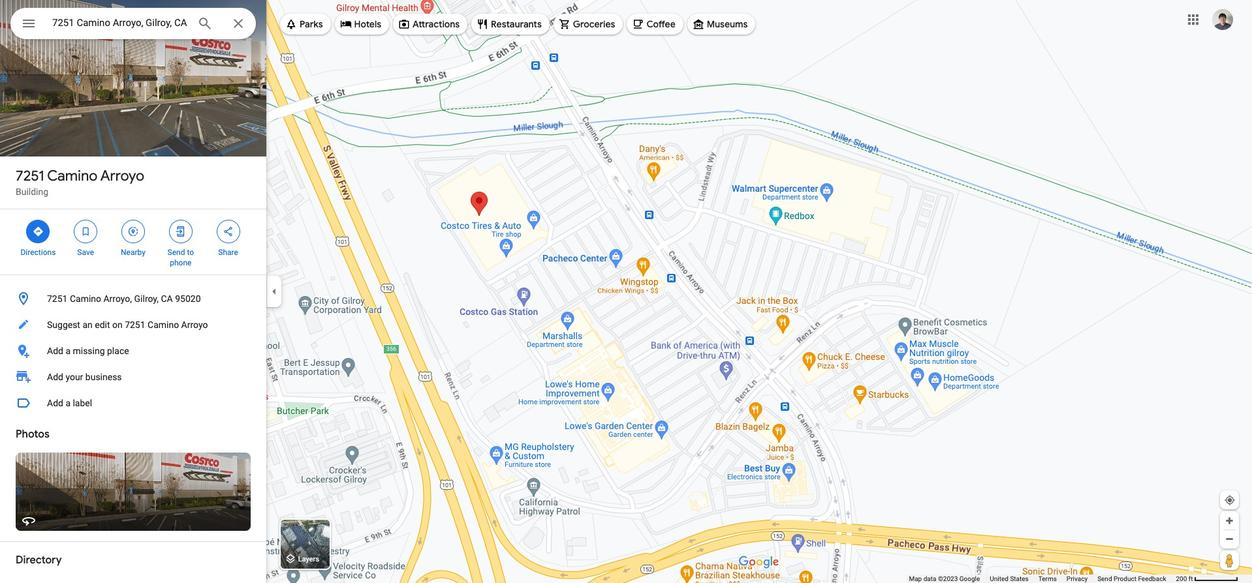 Task type: vqa. For each thing, say whether or not it's contained in the screenshot.
7251 to the right
yes



Task type: locate. For each thing, give the bounding box(es) containing it.
a left missing
[[66, 346, 71, 357]]

add left the your
[[47, 372, 63, 383]]

an
[[83, 320, 93, 330]]

camino up building
[[47, 167, 98, 185]]

arroyo
[[100, 167, 144, 185], [181, 320, 208, 330]]

google
[[960, 576, 981, 583]]


[[222, 225, 234, 239]]

7251 up suggest
[[47, 294, 68, 304]]

suggest
[[47, 320, 80, 330]]

arroyo up 
[[100, 167, 144, 185]]

on
[[112, 320, 123, 330]]

None field
[[52, 15, 187, 31]]

0 vertical spatial add
[[47, 346, 63, 357]]

1 vertical spatial a
[[66, 398, 71, 409]]

0 vertical spatial 7251
[[16, 167, 44, 185]]

coffee button
[[627, 8, 684, 40]]

show your location image
[[1225, 495, 1236, 507]]

send inside send to phone
[[168, 248, 185, 257]]

share
[[218, 248, 238, 257]]

send product feedback
[[1098, 576, 1167, 583]]

0 vertical spatial send
[[168, 248, 185, 257]]

a for label
[[66, 398, 71, 409]]

product
[[1114, 576, 1137, 583]]

camino
[[47, 167, 98, 185], [70, 294, 101, 304], [148, 320, 179, 330]]

7251 up building
[[16, 167, 44, 185]]

send to phone
[[168, 248, 194, 268]]

add
[[47, 346, 63, 357], [47, 372, 63, 383], [47, 398, 63, 409]]

privacy button
[[1067, 575, 1088, 584]]

suggest an edit on 7251 camino arroyo button
[[0, 312, 266, 338]]

send up phone
[[168, 248, 185, 257]]

parks
[[300, 18, 323, 30]]

arroyo inside "7251 camino arroyo building"
[[100, 167, 144, 185]]

1 vertical spatial 7251
[[47, 294, 68, 304]]

7251 Camino Arroyo, Gilroy, CA 95020 field
[[10, 8, 256, 39]]

footer inside 'google maps' element
[[909, 575, 1177, 584]]

 search field
[[10, 8, 256, 42]]

7251 for arroyo
[[16, 167, 44, 185]]

7251 right on
[[125, 320, 145, 330]]

missing
[[73, 346, 105, 357]]

groceries
[[573, 18, 616, 30]]

7251
[[16, 167, 44, 185], [47, 294, 68, 304], [125, 320, 145, 330]]

a
[[66, 346, 71, 357], [66, 398, 71, 409]]

your
[[66, 372, 83, 383]]

1 add from the top
[[47, 346, 63, 357]]

 button
[[10, 8, 47, 42]]

send
[[168, 248, 185, 257], [1098, 576, 1113, 583]]

camino down ca
[[148, 320, 179, 330]]

2 add from the top
[[47, 372, 63, 383]]

united
[[990, 576, 1009, 583]]

2 a from the top
[[66, 398, 71, 409]]

0 horizontal spatial send
[[168, 248, 185, 257]]

add left label
[[47, 398, 63, 409]]

1 horizontal spatial 7251
[[47, 294, 68, 304]]

200 ft button
[[1177, 576, 1239, 583]]

1 horizontal spatial send
[[1098, 576, 1113, 583]]

camino for arroyo,
[[70, 294, 101, 304]]

add your business link
[[0, 364, 266, 391]]

layers
[[298, 556, 319, 565]]

camino inside "7251 camino arroyo building"
[[47, 167, 98, 185]]

3 add from the top
[[47, 398, 63, 409]]

0 vertical spatial a
[[66, 346, 71, 357]]

7251 inside "7251 camino arroyo building"
[[16, 167, 44, 185]]

1 horizontal spatial arroyo
[[181, 320, 208, 330]]


[[32, 225, 44, 239]]

suggest an edit on 7251 camino arroyo
[[47, 320, 208, 330]]

hotels
[[354, 18, 381, 30]]

0 horizontal spatial 7251
[[16, 167, 44, 185]]

directions
[[21, 248, 56, 257]]

1 vertical spatial arroyo
[[181, 320, 208, 330]]

send inside button
[[1098, 576, 1113, 583]]

show street view coverage image
[[1221, 551, 1240, 571]]

edit
[[95, 320, 110, 330]]

business
[[85, 372, 122, 383]]

states
[[1011, 576, 1029, 583]]

add a label
[[47, 398, 92, 409]]

1 vertical spatial send
[[1098, 576, 1113, 583]]

phone
[[170, 259, 192, 268]]

0 vertical spatial arroyo
[[100, 167, 144, 185]]

coffee
[[647, 18, 676, 30]]

add down suggest
[[47, 346, 63, 357]]

nearby
[[121, 248, 146, 257]]

200
[[1177, 576, 1188, 583]]

7251 for arroyo,
[[47, 294, 68, 304]]

arroyo down 95020
[[181, 320, 208, 330]]

a left label
[[66, 398, 71, 409]]

1 a from the top
[[66, 346, 71, 357]]

united states button
[[990, 575, 1029, 584]]

send for send product feedback
[[1098, 576, 1113, 583]]

footer containing map data ©2023 google
[[909, 575, 1177, 584]]

7251 camino arroyo building
[[16, 167, 144, 197]]

camino up an
[[70, 294, 101, 304]]

1 vertical spatial camino
[[70, 294, 101, 304]]

2 horizontal spatial 7251
[[125, 320, 145, 330]]

footer
[[909, 575, 1177, 584]]

parks button
[[280, 8, 331, 40]]

arroyo,
[[103, 294, 132, 304]]

attractions
[[413, 18, 460, 30]]

0 horizontal spatial arroyo
[[100, 167, 144, 185]]

place
[[107, 346, 129, 357]]

zoom in image
[[1225, 517, 1235, 526]]

united states
[[990, 576, 1029, 583]]

2 vertical spatial add
[[47, 398, 63, 409]]

send left product
[[1098, 576, 1113, 583]]

1 vertical spatial add
[[47, 372, 63, 383]]

0 vertical spatial camino
[[47, 167, 98, 185]]



Task type: describe. For each thing, give the bounding box(es) containing it.
send for send to phone
[[168, 248, 185, 257]]

data
[[924, 576, 937, 583]]

groceries button
[[554, 8, 623, 40]]

museums
[[707, 18, 748, 30]]

gilroy,
[[134, 294, 159, 304]]

actions for 7251 camino arroyo region
[[0, 210, 266, 275]]

restaurants button
[[472, 8, 550, 40]]

collapse side panel image
[[267, 285, 281, 299]]


[[175, 225, 187, 239]]

2 vertical spatial camino
[[148, 320, 179, 330]]

none field inside 7251 camino arroyo, gilroy, ca 95020 field
[[52, 15, 187, 31]]

7251 camino arroyo main content
[[0, 0, 266, 584]]

directory
[[16, 554, 62, 568]]


[[127, 225, 139, 239]]

add your business
[[47, 372, 122, 383]]


[[21, 14, 37, 33]]

hotels button
[[335, 8, 389, 40]]

©2023
[[938, 576, 958, 583]]

map data ©2023 google
[[909, 576, 981, 583]]

label
[[73, 398, 92, 409]]

send product feedback button
[[1098, 575, 1167, 584]]

7251 camino arroyo, gilroy, ca 95020
[[47, 294, 201, 304]]

photos
[[16, 428, 49, 442]]

camino for arroyo
[[47, 167, 98, 185]]

museums button
[[688, 8, 756, 40]]

zoom out image
[[1225, 535, 1235, 545]]

building
[[16, 187, 48, 197]]

feedback
[[1139, 576, 1167, 583]]

7251 camino arroyo, gilroy, ca 95020 button
[[0, 286, 266, 312]]

save
[[77, 248, 94, 257]]

a for missing
[[66, 346, 71, 357]]

add a missing place
[[47, 346, 129, 357]]

add for add a missing place
[[47, 346, 63, 357]]

privacy
[[1067, 576, 1088, 583]]

google account: nolan park  
(nolan.park@adept.ai) image
[[1213, 9, 1234, 30]]

add for add a label
[[47, 398, 63, 409]]

terms
[[1039, 576, 1057, 583]]

to
[[187, 248, 194, 257]]

google maps element
[[0, 0, 1253, 584]]

terms button
[[1039, 575, 1057, 584]]


[[80, 225, 92, 239]]

ca
[[161, 294, 173, 304]]

200 ft
[[1177, 576, 1194, 583]]

add a label button
[[0, 391, 266, 417]]

map
[[909, 576, 922, 583]]

ft
[[1189, 576, 1194, 583]]

arroyo inside button
[[181, 320, 208, 330]]

add for add your business
[[47, 372, 63, 383]]

restaurants
[[491, 18, 542, 30]]

2 vertical spatial 7251
[[125, 320, 145, 330]]

add a missing place button
[[0, 338, 266, 364]]

95020
[[175, 294, 201, 304]]

attractions button
[[393, 8, 468, 40]]



